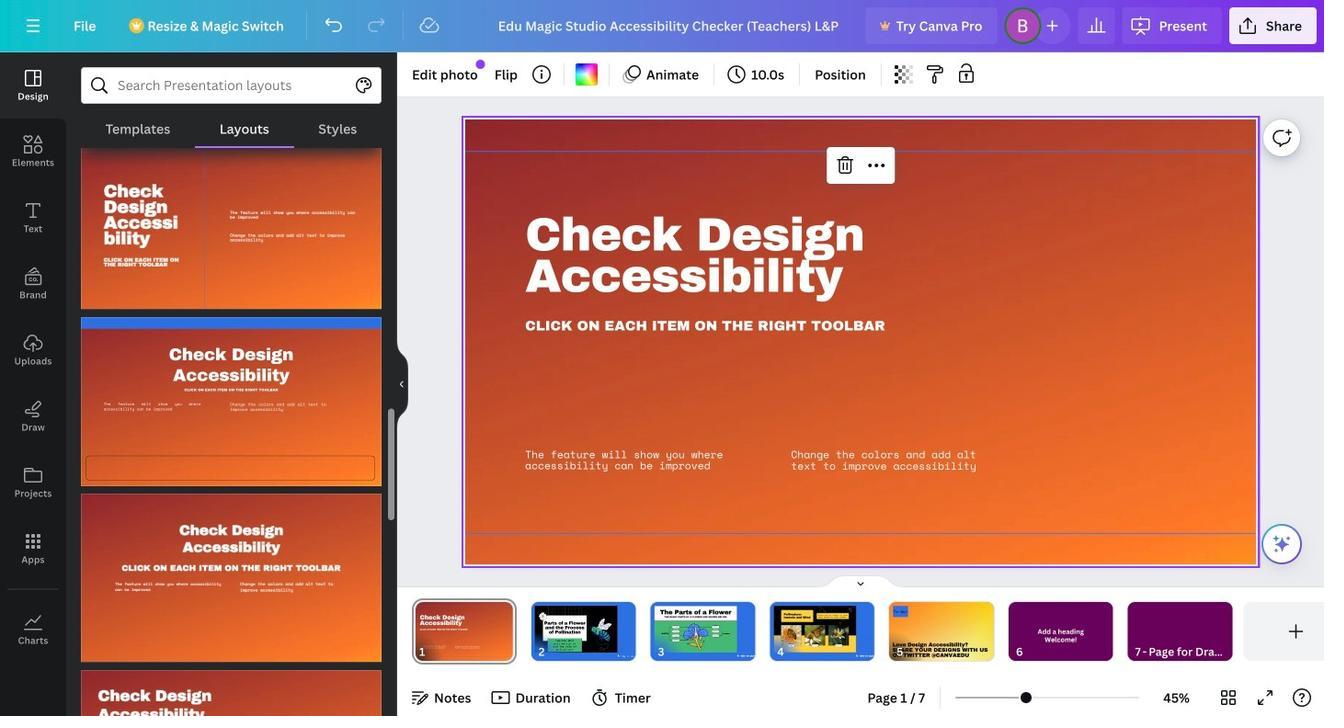 Task type: locate. For each thing, give the bounding box(es) containing it.
main menu bar
[[0, 0, 1324, 52]]

side panel tab list
[[0, 52, 66, 663]]

hide pages image
[[817, 575, 905, 590]]

Search Presentation layouts search field
[[118, 68, 345, 103]]

canva assistant image
[[1271, 533, 1293, 555]]

hide image
[[396, 340, 408, 429]]



Task type: vqa. For each thing, say whether or not it's contained in the screenshot.
the Side Panel tab list
yes



Task type: describe. For each thing, give the bounding box(es) containing it.
page 1 image
[[412, 602, 517, 661]]

no colour image
[[576, 63, 598, 86]]

Page title text field
[[433, 643, 440, 661]]

Design title text field
[[483, 7, 859, 44]]



